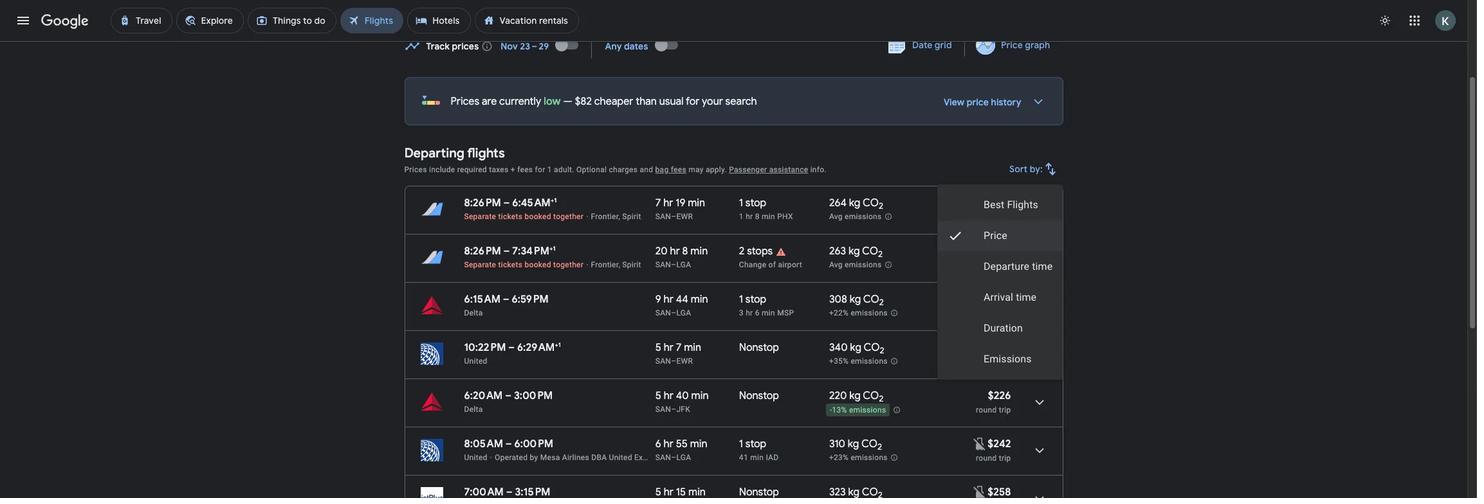 Task type: vqa. For each thing, say whether or not it's contained in the screenshot.
1St Checked Bag Per Passenger: $30 (1 Included In Total)
no



Task type: locate. For each thing, give the bounding box(es) containing it.
trip down duration radio item
[[999, 358, 1011, 367]]

308 kg co 2
[[829, 293, 884, 308]]

round inside $226 round trip
[[976, 406, 997, 415]]

1 vertical spatial this price for this flight doesn't include overhead bin access. if you need a carry-on bag, use the bags filter to update prices. image
[[972, 485, 988, 499]]

2 inside 308 kg co 2
[[879, 297, 884, 308]]

san inside 6 hr 55 min san – lga
[[655, 454, 671, 463]]

2 up +35% emissions
[[880, 346, 884, 357]]

hr for 5 hr 7 min
[[664, 342, 674, 354]]

5 san from the top
[[655, 405, 671, 414]]

+ inside 8:26 pm – 7:34 pm + 1
[[549, 244, 553, 253]]

trip down best flights
[[999, 213, 1011, 222]]

0 vertical spatial ewr
[[676, 212, 693, 221]]

min right 19
[[688, 197, 705, 210]]

2 frontier, from the top
[[591, 261, 620, 270]]

+
[[511, 165, 515, 174], [551, 196, 554, 205], [549, 244, 553, 253], [555, 341, 558, 349]]

emissions for 264
[[845, 212, 882, 221]]

0 vertical spatial together
[[553, 212, 584, 221]]

kg right 264 at the top right
[[849, 197, 860, 210]]

booked down arrival time: 7:34 pm on  friday, november 24. text field
[[525, 261, 551, 270]]

+23%
[[829, 454, 849, 463]]

stop up layover (1 of 1) is a 3 hr 6 min layover at minneapolis–saint paul international airport in minneapolis. element
[[746, 293, 766, 306]]

1 vertical spatial ewr
[[676, 357, 693, 366]]

159 US dollars text field
[[989, 197, 1011, 210]]

total duration 20 hr 8 min. element
[[655, 245, 739, 260]]

0 vertical spatial 5
[[655, 342, 661, 354]]

round down duration radio item
[[976, 358, 997, 367]]

– inside 8:26 pm – 7:34 pm + 1
[[503, 245, 510, 258]]

0 vertical spatial tickets
[[498, 212, 523, 221]]

2 delta from the top
[[464, 405, 483, 414]]

total duration 5 hr 7 min. element
[[655, 342, 739, 356]]

prices for prices are currently low — $82 cheaper than usual for your search
[[451, 95, 479, 108]]

min inside 6 hr 55 min san – lga
[[690, 438, 707, 451]]

round down 214 us dollars text field
[[976, 309, 997, 318]]

min down 9 hr 44 min san – lga
[[684, 342, 701, 354]]

0 vertical spatial prices
[[451, 95, 479, 108]]

– down the total duration 5 hr 7 min. element
[[671, 357, 676, 366]]

55
[[676, 438, 688, 451]]

ewr down the total duration 5 hr 7 min. element
[[676, 357, 693, 366]]

1 frontier, spirit from the top
[[591, 212, 641, 221]]

mesa
[[540, 454, 560, 463]]

10:22 pm
[[464, 342, 506, 354]]

tickets down leaves san diego international airport at 8:26 pm on thursday, november 23 and arrives at newark liberty international airport at 6:45 am on friday, november 24. "element"
[[498, 212, 523, 221]]

1 horizontal spatial prices
[[451, 95, 479, 108]]

0 vertical spatial 8:26 pm
[[464, 197, 501, 210]]

kg up the +22% emissions
[[850, 293, 861, 306]]

– down 55
[[671, 454, 676, 463]]

1 vertical spatial delta
[[464, 405, 483, 414]]

3 lga from the top
[[676, 454, 691, 463]]

$226
[[988, 390, 1011, 403]]

5 inside 5 hr 7 min san – ewr
[[655, 342, 661, 354]]

1 vertical spatial lga
[[676, 309, 691, 318]]

kg inside 340 kg co 2
[[850, 342, 861, 354]]

min inside 20 hr 8 min san – lga
[[691, 245, 708, 258]]

1 right 6:45 am
[[554, 196, 557, 205]]

select your sort order. menu
[[938, 185, 1063, 380]]

– left the 6:29 am
[[508, 342, 515, 354]]

2 frontier, spirit from the top
[[591, 261, 641, 270]]

2 1 stop flight. element from the top
[[739, 293, 766, 308]]

8:26 pm
[[464, 197, 501, 210], [464, 245, 501, 258]]

kg inside 264 kg co 2
[[849, 197, 860, 210]]

min for 6 hr 55 min
[[690, 438, 707, 451]]

1 vertical spatial 1 stop flight. element
[[739, 293, 766, 308]]

2 together from the top
[[553, 261, 584, 270]]

2 separate tickets booked together. this trip includes tickets from multiple airlines. missed connections may be protected by kiwi.com.. element from the top
[[464, 261, 584, 270]]

ewr inside 7 hr 19 min san – ewr
[[676, 212, 693, 221]]

0 vertical spatial time
[[1032, 261, 1053, 273]]

2 for 220
[[879, 394, 884, 405]]

2 up the +22% emissions
[[879, 297, 884, 308]]

1 separate tickets booked together from the top
[[464, 212, 584, 221]]

min left 'msp'
[[762, 309, 775, 318]]

0 horizontal spatial 8
[[682, 245, 688, 258]]

– down 44
[[671, 309, 676, 318]]

min right 44
[[691, 293, 708, 306]]

2 right 263
[[878, 249, 883, 260]]

2 $214 from the top
[[989, 293, 1011, 306]]

booked for 7:34 pm
[[525, 261, 551, 270]]

0 vertical spatial separate tickets booked together
[[464, 212, 584, 221]]

6 trip from the top
[[999, 454, 1011, 463]]

+23% emissions
[[829, 454, 888, 463]]

1 vertical spatial for
[[535, 165, 545, 174]]

separate down departure time: 8:26 pm. text field
[[464, 261, 496, 270]]

nonstop flight. element for 5 hr 40 min
[[739, 390, 779, 405]]

operated by mesa airlines dba united express
[[495, 454, 663, 463]]

2 separate from the top
[[464, 261, 496, 270]]

leaves san diego international airport at 7:00 am on thursday, november 23 and arrives at john f. kennedy international airport at 3:15 pm on thursday, november 23. element
[[464, 486, 550, 499]]

1 round from the top
[[976, 213, 997, 222]]

3:00 pm
[[514, 390, 553, 403]]

this price for this flight doesn't include overhead bin access. if you need a carry-on bag, use the bags filter to update prices. image for $214 text field
[[974, 244, 989, 259]]

1 stop flight. element for 6 hr 55 min
[[739, 438, 766, 453]]

1 horizontal spatial for
[[686, 95, 699, 108]]

tickets for 7:34 pm
[[498, 261, 523, 270]]

for left your at the left
[[686, 95, 699, 108]]

fees right bag
[[671, 165, 686, 174]]

1 vertical spatial stop
[[746, 293, 766, 306]]

4 san from the top
[[655, 357, 671, 366]]

6 round from the top
[[976, 454, 997, 463]]

$214 round trip
[[976, 293, 1011, 318]]

6 san from the top
[[655, 454, 671, 463]]

8:26 pm inside the 8:26 pm – 6:45 am + 1
[[464, 197, 501, 210]]

1
[[547, 165, 552, 174], [554, 196, 557, 205], [739, 197, 743, 210], [739, 212, 744, 221], [553, 244, 556, 253], [739, 293, 743, 306], [558, 341, 561, 349], [739, 438, 743, 451]]

time
[[1032, 261, 1053, 273], [1016, 291, 1037, 304]]

ewr inside 5 hr 7 min san – ewr
[[676, 357, 693, 366]]

san inside 7 hr 19 min san – ewr
[[655, 212, 671, 221]]

– down 40
[[671, 405, 676, 414]]

1 vertical spatial nonstop
[[739, 390, 779, 403]]

+35% emissions
[[829, 357, 888, 366]]

view
[[944, 97, 965, 108]]

flights
[[1007, 199, 1039, 211]]

min inside 5 hr 7 min san – ewr
[[684, 342, 701, 354]]

5 trip from the top
[[999, 406, 1011, 415]]

delta inside the 6:15 am – 6:59 pm delta
[[464, 309, 483, 318]]

1 vertical spatial frontier, spirit
[[591, 261, 641, 270]]

0 vertical spatial stop
[[746, 197, 766, 210]]

+ inside 10:22 pm – 6:29 am + 1
[[555, 341, 558, 349]]

1 inside 1 stop 41 min iad
[[739, 438, 743, 451]]

stop
[[746, 197, 766, 210], [746, 293, 766, 306], [746, 438, 766, 451]]

6 up the express
[[655, 438, 661, 451]]

2 round from the top
[[976, 261, 997, 270]]

2 booked from the top
[[525, 261, 551, 270]]

stop inside 1 stop 1 hr 8 min phx
[[746, 197, 766, 210]]

1 vertical spatial spirit
[[622, 261, 641, 270]]

Arrival time: 6:29 AM on  Friday, November 24. text field
[[517, 341, 561, 354]]

0 vertical spatial spirit
[[622, 212, 641, 221]]

nonstop flight. element down 3
[[739, 342, 779, 356]]

0 vertical spatial $214
[[989, 245, 1011, 258]]

226 US dollars text field
[[988, 390, 1011, 403]]

1 1 stop flight. element from the top
[[739, 197, 766, 212]]

departing
[[404, 145, 465, 161]]

1 vertical spatial prices
[[404, 165, 427, 174]]

united down 8:05 am
[[464, 454, 487, 463]]

1 stop flight. element up "41"
[[739, 438, 766, 453]]

delta down "departure time: 6:15 am." text box at bottom
[[464, 309, 483, 318]]

this price for this flight doesn't include overhead bin access. if you need a carry-on bag, use the bags filter to update prices. image up the price radio item
[[974, 195, 989, 211]]

3 round from the top
[[976, 309, 997, 318]]

bag
[[655, 165, 669, 174]]

1 vertical spatial 6
[[655, 438, 661, 451]]

2 vertical spatial $214
[[989, 342, 1011, 354]]

2 round trip from the top
[[976, 261, 1011, 270]]

avg emissions down 264 kg co 2
[[829, 212, 882, 221]]

min right 40
[[691, 390, 709, 403]]

lga down total duration 20 hr 8 min. element
[[676, 261, 691, 270]]

2 separate tickets booked together from the top
[[464, 261, 584, 270]]

hr up 2 stops
[[746, 212, 753, 221]]

trip for 340
[[999, 358, 1011, 367]]

this price for this flight doesn't include overhead bin access. if you need a carry-on bag, use the bags filter to update prices. image
[[974, 195, 989, 211], [974, 340, 989, 355], [972, 437, 988, 452]]

avg down 263
[[829, 261, 843, 270]]

5 inside 5 hr 40 min san – jfk
[[655, 390, 661, 403]]

than
[[636, 95, 657, 108]]

1 nonstop flight. element from the top
[[739, 342, 779, 356]]

trip for 263
[[999, 261, 1011, 270]]

co inside 220 kg co 2
[[863, 390, 879, 403]]

hr for 20 hr 8 min
[[670, 245, 680, 258]]

trip down 242 us dollars text box
[[999, 454, 1011, 463]]

1 vertical spatial price
[[984, 230, 1008, 242]]

arrival
[[984, 291, 1014, 304]]

1 $214 from the top
[[989, 245, 1011, 258]]

total duration 5 hr 15 min. element
[[655, 486, 739, 499]]

8
[[755, 212, 760, 221], [682, 245, 688, 258]]

graph
[[1025, 39, 1050, 51]]

264
[[829, 197, 847, 210]]

kg inside 310 kg co 2
[[848, 438, 859, 451]]

duration
[[984, 322, 1023, 335]]

min left the phx
[[762, 212, 775, 221]]

0 horizontal spatial 7
[[655, 197, 661, 210]]

min inside 9 hr 44 min san – lga
[[691, 293, 708, 306]]

1 vertical spatial this price for this flight doesn't include overhead bin access. if you need a carry-on bag, use the bags filter to update prices. image
[[974, 340, 989, 355]]

hr inside 6 hr 55 min san – lga
[[664, 438, 673, 451]]

trip up duration
[[999, 309, 1011, 318]]

3 1 stop flight. element from the top
[[739, 438, 766, 453]]

kg up -13% emissions
[[849, 390, 861, 403]]

passenger assistance button
[[729, 165, 808, 174]]

6:00 pm
[[514, 438, 553, 451]]

low
[[544, 95, 561, 108]]

trip down $214 text field
[[999, 261, 1011, 270]]

co right 264 at the top right
[[863, 197, 879, 210]]

round trip down $214 text field
[[976, 261, 1011, 270]]

nonstop flight. element up 1 stop 41 min iad at the bottom right
[[739, 390, 779, 405]]

6:15 am
[[464, 293, 501, 306]]

+ for 7:34 pm
[[549, 244, 553, 253]]

0 vertical spatial for
[[686, 95, 699, 108]]

round trip down 242 us dollars text box
[[976, 454, 1011, 463]]

1 round trip from the top
[[976, 213, 1011, 222]]

stop inside 1 stop 41 min iad
[[746, 438, 766, 451]]

1 stop flight. element up 3
[[739, 293, 766, 308]]

co inside 263 kg co 2
[[862, 245, 878, 258]]

departure time
[[984, 261, 1053, 273]]

flight details. leaves san diego international airport at 8:05 am on thursday, november 23 and arrives at laguardia airport at 6:00 pm on thursday, november 23. image
[[1024, 436, 1055, 466]]

Departure time: 6:20 AM. text field
[[464, 390, 503, 403]]

hr inside 7 hr 19 min san – ewr
[[663, 197, 673, 210]]

1 frontier, from the top
[[591, 212, 620, 221]]

None search field
[[404, 0, 1063, 23]]

0 vertical spatial frontier, spirit
[[591, 212, 641, 221]]

san left "jfk"
[[655, 405, 671, 414]]

kg for 264
[[849, 197, 860, 210]]

flight details. leaves san diego international airport at 7:00 am on thursday, november 23 and arrives at john f. kennedy international airport at 3:15 pm on thursday, november 23. image
[[1024, 484, 1055, 499]]

round
[[976, 213, 997, 222], [976, 261, 997, 270], [976, 309, 997, 318], [976, 358, 997, 367], [976, 406, 997, 415], [976, 454, 997, 463]]

2 inside 340 kg co 2
[[880, 346, 884, 357]]

tickets down 8:26 pm – 7:34 pm + 1
[[498, 261, 523, 270]]

– down total duration 20 hr 8 min. element
[[671, 261, 676, 270]]

0 vertical spatial 1 stop flight. element
[[739, 197, 766, 212]]

0 horizontal spatial fees
[[517, 165, 533, 174]]

2 nonstop flight. element from the top
[[739, 390, 779, 405]]

1 nonstop from the top
[[739, 342, 779, 354]]

1 vertical spatial 7
[[676, 342, 682, 354]]

hr inside 20 hr 8 min san – lga
[[670, 245, 680, 258]]

your
[[702, 95, 723, 108]]

310 kg co 2
[[829, 438, 882, 453]]

5
[[655, 342, 661, 354], [655, 390, 661, 403]]

co for 263
[[862, 245, 878, 258]]

spirit for 20 hr 8 min
[[622, 261, 641, 270]]

lga down 44
[[676, 309, 691, 318]]

min right 55
[[690, 438, 707, 451]]

ewr down 19
[[676, 212, 693, 221]]

4 trip from the top
[[999, 358, 1011, 367]]

time right departure
[[1032, 261, 1053, 273]]

this price for this flight doesn't include overhead bin access. if you need a carry-on bag, use the bags filter to update prices. image for 258 us dollars text field
[[972, 485, 988, 499]]

3 san from the top
[[655, 309, 671, 318]]

round trip for $214
[[976, 261, 1011, 270]]

– inside 5 hr 40 min san – jfk
[[671, 405, 676, 414]]

1 spirit from the top
[[622, 212, 641, 221]]

frontier, for 7
[[591, 212, 620, 221]]

2 trip from the top
[[999, 261, 1011, 270]]

min
[[688, 197, 705, 210], [762, 212, 775, 221], [691, 245, 708, 258], [691, 293, 708, 306], [762, 309, 775, 318], [684, 342, 701, 354], [691, 390, 709, 403], [690, 438, 707, 451], [750, 454, 764, 463]]

1 horizontal spatial 8
[[755, 212, 760, 221]]

trip
[[999, 213, 1011, 222], [999, 261, 1011, 270], [999, 309, 1011, 318], [999, 358, 1011, 367], [999, 406, 1011, 415], [999, 454, 1011, 463]]

nonstop up 1 stop 41 min iad at the bottom right
[[739, 390, 779, 403]]

0 vertical spatial price
[[1001, 39, 1023, 51]]

0 vertical spatial nonstop
[[739, 342, 779, 354]]

2 ewr from the top
[[676, 357, 693, 366]]

kg inside 220 kg co 2
[[849, 390, 861, 403]]

Departure time: 8:26 PM. text field
[[464, 245, 501, 258]]

0 vertical spatial 8
[[755, 212, 760, 221]]

dba
[[591, 454, 607, 463]]

iad
[[766, 454, 779, 463]]

leaves san diego international airport at 10:22 pm on thursday, november 23 and arrives at newark liberty international airport at 6:29 am on friday, november 24. element
[[464, 341, 561, 354]]

0 vertical spatial 6
[[755, 309, 760, 318]]

co right 263
[[862, 245, 878, 258]]

nonstop for 5 hr 7 min
[[739, 342, 779, 354]]

1 stop flight. element for 7 hr 19 min
[[739, 197, 766, 212]]

co for 308
[[863, 293, 879, 306]]

separate down 8:26 pm text field
[[464, 212, 496, 221]]

kg right 263
[[849, 245, 860, 258]]

1 separate tickets booked together. this trip includes tickets from multiple airlines. missed connections may be protected by kiwi.com.. element from the top
[[464, 212, 584, 221]]

sort by:
[[1009, 163, 1043, 175]]

0 horizontal spatial prices
[[404, 165, 427, 174]]

1 booked from the top
[[525, 212, 551, 221]]

1 vertical spatial together
[[553, 261, 584, 270]]

co up -13% emissions
[[863, 390, 879, 403]]

leaves san diego international airport at 8:05 am on thursday, november 23 and arrives at laguardia airport at 6:00 pm on thursday, november 23. element
[[464, 438, 553, 451]]

1 avg emissions from the top
[[829, 212, 882, 221]]

leaves san diego international airport at 6:15 am on thursday, november 23 and arrives at laguardia airport at 6:59 pm on thursday, november 23. element
[[464, 293, 549, 306]]

1 trip from the top
[[999, 213, 1011, 222]]

 image
[[490, 454, 492, 463]]

5 for 5 hr 7 min
[[655, 342, 661, 354]]

avg emissions for 263
[[829, 261, 882, 270]]

view price history image
[[1023, 86, 1053, 117]]

time inside radio item
[[1016, 291, 1037, 304]]

san down 20
[[655, 261, 671, 270]]

separate tickets booked together. this trip includes tickets from multiple airlines. missed connections may be protected by kiwi.com.. element for 6:45 am
[[464, 212, 584, 221]]

2 avg from the top
[[829, 261, 843, 270]]

– inside 20 hr 8 min san – lga
[[671, 261, 676, 270]]

and
[[640, 165, 653, 174]]

4 round from the top
[[976, 358, 997, 367]]

delta
[[464, 309, 483, 318], [464, 405, 483, 414]]

spirit left 20 hr 8 min san – lga
[[622, 261, 641, 270]]

min inside 5 hr 40 min san – jfk
[[691, 390, 709, 403]]

5 hr 7 min san – ewr
[[655, 342, 701, 366]]

this price for this flight doesn't include overhead bin access. if you need a carry-on bag, use the bags filter to update prices. image for $242
[[972, 437, 988, 452]]

1 vertical spatial avg emissions
[[829, 261, 882, 270]]

7 down 9 hr 44 min san – lga
[[676, 342, 682, 354]]

san for 5 hr 40 min
[[655, 405, 671, 414]]

8:26 pm inside 8:26 pm – 7:34 pm + 1
[[464, 245, 501, 258]]

1 horizontal spatial fees
[[671, 165, 686, 174]]

separate tickets booked together. this trip includes tickets from multiple airlines. missed connections may be protected by kiwi.com.. element
[[464, 212, 584, 221], [464, 261, 584, 270]]

min for 20 hr 8 min
[[691, 245, 708, 258]]

8:26 pm left '7:34 pm'
[[464, 245, 501, 258]]

1 tickets from the top
[[498, 212, 523, 221]]

co up the +22% emissions
[[863, 293, 879, 306]]

lga inside 9 hr 44 min san – lga
[[676, 309, 691, 318]]

1 5 from the top
[[655, 342, 661, 354]]

3 stop from the top
[[746, 438, 766, 451]]

separate for 7:34 pm
[[464, 261, 496, 270]]

sort by: button
[[1004, 154, 1063, 185]]

emissions
[[845, 212, 882, 221], [845, 261, 882, 270], [851, 309, 888, 318], [851, 357, 888, 366], [849, 406, 886, 415], [851, 454, 888, 463]]

co for 310
[[861, 438, 878, 451]]

263
[[829, 245, 846, 258]]

1 vertical spatial tickets
[[498, 261, 523, 270]]

– inside 6:20 am – 3:00 pm delta
[[505, 390, 512, 403]]

1 up 3
[[739, 293, 743, 306]]

frontier, spirit for 20 hr 8 min
[[591, 261, 641, 270]]

spirit
[[622, 212, 641, 221], [622, 261, 641, 270]]

2 san from the top
[[655, 261, 671, 270]]

+22%
[[829, 309, 849, 318]]

2 vertical spatial stop
[[746, 438, 766, 451]]

price inside the price radio item
[[984, 230, 1008, 242]]

avg for 264
[[829, 212, 843, 221]]

0 vertical spatial this price for this flight doesn't include overhead bin access. if you need a carry-on bag, use the bags filter to update prices. image
[[974, 195, 989, 211]]

stop up layover (1 of 1) is a 1 hr 8 min layover at phoenix sky harbor international airport in phoenix. element
[[746, 197, 766, 210]]

co inside 310 kg co 2
[[861, 438, 878, 451]]

hr inside 5 hr 40 min san – jfk
[[664, 390, 674, 403]]

4 round trip from the top
[[976, 454, 1011, 463]]

1 8:26 pm from the top
[[464, 197, 501, 210]]

price inside the price graph 'button'
[[1001, 39, 1023, 51]]

san inside 5 hr 40 min san – jfk
[[655, 405, 671, 414]]

kg inside 263 kg co 2
[[849, 245, 860, 258]]

for left adult.
[[535, 165, 545, 174]]

prices
[[451, 95, 479, 108], [404, 165, 427, 174]]

0 vertical spatial 7
[[655, 197, 661, 210]]

stop for 6 hr 55 min
[[746, 438, 766, 451]]

hr left 40
[[664, 390, 674, 403]]

hr left 19
[[663, 197, 673, 210]]

nonstop for 5 hr 40 min
[[739, 390, 779, 403]]

delta down departure time: 6:20 am. text box
[[464, 405, 483, 414]]

2 vertical spatial nonstop flight. element
[[739, 486, 779, 499]]

0 vertical spatial frontier,
[[591, 212, 620, 221]]

any
[[605, 40, 622, 52]]

hr inside 1 stop 1 hr 8 min phx
[[746, 212, 753, 221]]

nonstop flight. element
[[739, 342, 779, 356], [739, 390, 779, 405], [739, 486, 779, 499]]

separate tickets booked together down '7:34 pm'
[[464, 261, 584, 270]]

san down the total duration 6 hr 55 min. element
[[655, 454, 671, 463]]

frontier, spirit
[[591, 212, 641, 221], [591, 261, 641, 270]]

round trip down best
[[976, 213, 1011, 222]]

main menu image
[[15, 13, 31, 28]]

avg for 263
[[829, 261, 843, 270]]

– inside 6 hr 55 min san – lga
[[671, 454, 676, 463]]

this price for this flight doesn't include overhead bin access. if you need a carry-on bag, use the bags filter to update prices. image up departure
[[974, 244, 989, 259]]

1 vertical spatial separate tickets booked together. this trip includes tickets from multiple airlines. missed connections may be protected by kiwi.com.. element
[[464, 261, 584, 270]]

2 inside 263 kg co 2
[[878, 249, 883, 260]]

0 vertical spatial separate
[[464, 212, 496, 221]]

214 US dollars text field
[[989, 245, 1011, 258]]

2 inside 310 kg co 2
[[878, 442, 882, 453]]

1 horizontal spatial 7
[[676, 342, 682, 354]]

kg for 308
[[850, 293, 861, 306]]

1 horizontal spatial 6
[[755, 309, 760, 318]]

2 for 264
[[879, 201, 883, 212]]

8:26 pm down required
[[464, 197, 501, 210]]

1 stop flight. element
[[739, 197, 766, 212], [739, 293, 766, 308], [739, 438, 766, 453]]

lga inside 20 hr 8 min san – lga
[[676, 261, 691, 270]]

2 avg emissions from the top
[[829, 261, 882, 270]]

0 vertical spatial avg
[[829, 212, 843, 221]]

2 fees from the left
[[671, 165, 686, 174]]

2 spirit from the top
[[622, 261, 641, 270]]

2 inside 264 kg co 2
[[879, 201, 883, 212]]

Departure time: 6:15 AM. text field
[[464, 293, 501, 306]]

co inside 308 kg co 2
[[863, 293, 879, 306]]

trip inside $226 round trip
[[999, 406, 1011, 415]]

1 avg from the top
[[829, 212, 843, 221]]

date grid
[[912, 39, 952, 51]]

co inside 264 kg co 2
[[863, 197, 879, 210]]

7 inside 7 hr 19 min san – ewr
[[655, 197, 661, 210]]

san inside 5 hr 7 min san – ewr
[[655, 357, 671, 366]]

hr right 3
[[746, 309, 753, 318]]

20 hr 8 min san – lga
[[655, 245, 708, 270]]

1 vertical spatial 5
[[655, 390, 661, 403]]

2 5 from the top
[[655, 390, 661, 403]]

0 vertical spatial lga
[[676, 261, 691, 270]]

tickets for 6:45 am
[[498, 212, 523, 221]]

round trip for $242
[[976, 454, 1011, 463]]

min for 5 hr 7 min
[[684, 342, 701, 354]]

1 delta from the top
[[464, 309, 483, 318]]

3 $214 from the top
[[989, 342, 1011, 354]]

taxes
[[489, 165, 509, 174]]

emissions down 220 kg co 2
[[849, 406, 886, 415]]

hr left 55
[[664, 438, 673, 451]]

2 8:26 pm from the top
[[464, 245, 501, 258]]

san for 9 hr 44 min
[[655, 309, 671, 318]]

lga inside 6 hr 55 min san – lga
[[676, 454, 691, 463]]

kg inside 308 kg co 2
[[850, 293, 861, 306]]

separate tickets booked together for 6:45 am
[[464, 212, 584, 221]]

2 nonstop from the top
[[739, 390, 779, 403]]

co for 220
[[863, 390, 879, 403]]

2 vertical spatial 1 stop flight. element
[[739, 438, 766, 453]]

san inside 20 hr 8 min san – lga
[[655, 261, 671, 270]]

frontier, spirit for 7 hr 19 min
[[591, 212, 641, 221]]

this price for this flight doesn't include overhead bin access. if you need a carry-on bag, use the bags filter to update prices. image
[[974, 244, 989, 259], [972, 485, 988, 499]]

1 vertical spatial time
[[1016, 291, 1037, 304]]

hr inside 5 hr 7 min san – ewr
[[664, 342, 674, 354]]

0 vertical spatial nonstop flight. element
[[739, 342, 779, 356]]

9 hr 44 min san – lga
[[655, 293, 708, 318]]

this price for this flight doesn't include overhead bin access. if you need a carry-on bag, use the bags filter to update prices. image down $242
[[972, 485, 988, 499]]

round down best
[[976, 213, 997, 222]]

min inside 1 stop 41 min iad
[[750, 454, 764, 463]]

19
[[676, 197, 685, 210]]

min inside 7 hr 19 min san – ewr
[[688, 197, 705, 210]]

0 vertical spatial booked
[[525, 212, 551, 221]]

min right "41"
[[750, 454, 764, 463]]

+ inside the 8:26 pm – 6:45 am + 1
[[551, 196, 554, 205]]

8:26 pm – 7:34 pm + 1
[[464, 244, 556, 258]]

co inside 340 kg co 2
[[864, 342, 880, 354]]

time for arrival time
[[1016, 291, 1037, 304]]

spirit down "charges" at left top
[[622, 212, 641, 221]]

8:26 pm – 6:45 am + 1
[[464, 196, 557, 210]]

5 round from the top
[[976, 406, 997, 415]]

1 inside the 8:26 pm – 6:45 am + 1
[[554, 196, 557, 205]]

1 stop from the top
[[746, 197, 766, 210]]

1 vertical spatial booked
[[525, 261, 551, 270]]

best flights
[[984, 199, 1039, 211]]

1 vertical spatial avg
[[829, 261, 843, 270]]

0 vertical spatial delta
[[464, 309, 483, 318]]

stop inside 1 stop 3 hr 6 min msp
[[746, 293, 766, 306]]

1 san from the top
[[655, 212, 671, 221]]

avg emissions down 263 kg co 2
[[829, 261, 882, 270]]

2 tickets from the top
[[498, 261, 523, 270]]

min for 1 stop
[[750, 454, 764, 463]]

kg up +23% emissions
[[848, 438, 859, 451]]

min for 9 hr 44 min
[[691, 293, 708, 306]]

– right 8:26 pm text field
[[503, 197, 510, 210]]

2 lga from the top
[[676, 309, 691, 318]]

avg emissions
[[829, 212, 882, 221], [829, 261, 882, 270]]

lga
[[676, 261, 691, 270], [676, 309, 691, 318], [676, 454, 691, 463]]

– inside 10:22 pm – 6:29 am + 1
[[508, 342, 515, 354]]

history
[[991, 97, 1021, 108]]

1 vertical spatial separate
[[464, 261, 496, 270]]

1 vertical spatial separate tickets booked together
[[464, 261, 584, 270]]

hr inside 9 hr 44 min san – lga
[[664, 293, 673, 306]]

1 left adult.
[[547, 165, 552, 174]]

0 vertical spatial separate tickets booked together. this trip includes tickets from multiple airlines. missed connections may be protected by kiwi.com.. element
[[464, 212, 584, 221]]

layover (1 of 1) is a 3 hr 6 min layover at minneapolis–saint paul international airport in minneapolis. element
[[739, 308, 823, 318]]

delta inside 6:20 am – 3:00 pm delta
[[464, 405, 483, 414]]

$214 inside $214 round trip
[[989, 293, 1011, 306]]

1 ewr from the top
[[676, 212, 693, 221]]

emissions down 264 kg co 2
[[845, 212, 882, 221]]

separate for 6:45 am
[[464, 212, 496, 221]]

2 stop from the top
[[746, 293, 766, 306]]

this price for this flight doesn't include overhead bin access. if you need a carry-on bag, use the bags filter to update prices. image down duration
[[974, 340, 989, 355]]

min right 20
[[691, 245, 708, 258]]

– right departure time: 8:26 pm. text field
[[503, 245, 510, 258]]

fees
[[517, 165, 533, 174], [671, 165, 686, 174]]

1 vertical spatial $214
[[989, 293, 1011, 306]]

san
[[655, 212, 671, 221], [655, 261, 671, 270], [655, 309, 671, 318], [655, 357, 671, 366], [655, 405, 671, 414], [655, 454, 671, 463]]

for
[[686, 95, 699, 108], [535, 165, 545, 174]]

min inside 1 stop 3 hr 6 min msp
[[762, 309, 775, 318]]

apply.
[[706, 165, 727, 174]]

2 vertical spatial lga
[[676, 454, 691, 463]]

price graph button
[[968, 33, 1061, 57]]

together for 6:45 am
[[553, 212, 584, 221]]

time inside radio item
[[1032, 261, 1053, 273]]

5 left 40
[[655, 390, 661, 403]]

emissions for 308
[[851, 309, 888, 318]]

1 separate from the top
[[464, 212, 496, 221]]

1 together from the top
[[553, 212, 584, 221]]

prices are currently low — $82 cheaper than usual for your search
[[451, 95, 757, 108]]

1 lga from the top
[[676, 261, 691, 270]]

prices left are
[[451, 95, 479, 108]]

1 vertical spatial frontier,
[[591, 261, 620, 270]]

stop up "41"
[[746, 438, 766, 451]]

0 vertical spatial this price for this flight doesn't include overhead bin access. if you need a carry-on bag, use the bags filter to update prices. image
[[974, 244, 989, 259]]

san for 20 hr 8 min
[[655, 261, 671, 270]]

co up +35% emissions
[[864, 342, 880, 354]]

price left the "graph"
[[1001, 39, 1023, 51]]

emissions down 308 kg co 2
[[851, 309, 888, 318]]

1 vertical spatial nonstop flight. element
[[739, 390, 779, 405]]

3 trip from the top
[[999, 309, 1011, 318]]

0 horizontal spatial 6
[[655, 438, 661, 451]]

price radio item
[[938, 221, 1063, 252]]

220
[[829, 390, 847, 403]]

2 for 340
[[880, 346, 884, 357]]

2 vertical spatial this price for this flight doesn't include overhead bin access. if you need a carry-on bag, use the bags filter to update prices. image
[[972, 437, 988, 452]]

0 vertical spatial avg emissions
[[829, 212, 882, 221]]

2 inside 220 kg co 2
[[879, 394, 884, 405]]

san inside 9 hr 44 min san – lga
[[655, 309, 671, 318]]

1 vertical spatial 8:26 pm
[[464, 245, 501, 258]]

1 vertical spatial 8
[[682, 245, 688, 258]]

nonstop
[[739, 342, 779, 354], [739, 390, 779, 403]]

price for price
[[984, 230, 1008, 242]]



Task type: describe. For each thing, give the bounding box(es) containing it.
hr inside 1 stop 3 hr 6 min msp
[[746, 309, 753, 318]]

nov
[[501, 40, 518, 52]]

adult.
[[554, 165, 574, 174]]

lga for 55
[[676, 454, 691, 463]]

msp
[[777, 309, 794, 318]]

8:26 pm for 6:45 am
[[464, 197, 501, 210]]

of
[[769, 261, 776, 270]]

$242
[[988, 438, 1011, 451]]

phx
[[777, 212, 793, 221]]

stop for 7 hr 19 min
[[746, 197, 766, 210]]

total duration 7 hr 19 min. element
[[655, 197, 739, 212]]

san for 5 hr 7 min
[[655, 357, 671, 366]]

hr for 7 hr 19 min
[[663, 197, 673, 210]]

by
[[530, 454, 538, 463]]

+ for 6:29 am
[[555, 341, 558, 349]]

1 inside 8:26 pm – 7:34 pm + 1
[[553, 244, 556, 253]]

7 inside 5 hr 7 min san – ewr
[[676, 342, 682, 354]]

1 up 2 stops
[[739, 212, 744, 221]]

$226 round trip
[[976, 390, 1011, 415]]

1 stop 41 min iad
[[739, 438, 779, 463]]

delta for 6:20 am
[[464, 405, 483, 414]]

– inside 5 hr 7 min san – ewr
[[671, 357, 676, 366]]

308
[[829, 293, 847, 306]]

258 US dollars text field
[[988, 486, 1011, 499]]

23 – 29
[[520, 40, 549, 52]]

flights
[[467, 145, 505, 161]]

1 inside 10:22 pm – 6:29 am + 1
[[558, 341, 561, 349]]

6:59 pm
[[512, 293, 549, 306]]

41
[[739, 454, 748, 463]]

8 inside 20 hr 8 min san – lga
[[682, 245, 688, 258]]

duration radio item
[[938, 313, 1063, 344]]

prices include required taxes + fees for 1 adult. optional charges and bag fees may apply. passenger assistance
[[404, 165, 808, 174]]

2 stops
[[739, 245, 773, 258]]

leaves san diego international airport at 6:20 am on thursday, november 23 and arrives at john f. kennedy international airport at 3:00 pm on thursday, november 23. element
[[464, 390, 553, 403]]

2 for 308
[[879, 297, 884, 308]]

san for 7 hr 19 min
[[655, 212, 671, 221]]

emissions for 340
[[851, 357, 888, 366]]

stop for 9 hr 44 min
[[746, 293, 766, 306]]

trip for 264
[[999, 213, 1011, 222]]

usual
[[659, 95, 684, 108]]

round for 310
[[976, 454, 997, 463]]

departure
[[984, 261, 1030, 273]]

1 fees from the left
[[517, 165, 533, 174]]

6:20 am – 3:00 pm delta
[[464, 390, 553, 414]]

date grid button
[[879, 33, 962, 57]]

7:34 pm
[[512, 245, 549, 258]]

Departure time: 7:00 AM. text field
[[464, 486, 504, 499]]

round for 264
[[976, 213, 997, 222]]

co for 264
[[863, 197, 879, 210]]

emissions for 263
[[845, 261, 882, 270]]

learn more about tracked prices image
[[481, 40, 493, 52]]

9
[[655, 293, 661, 306]]

Arrival time: 3:15 PM. text field
[[515, 486, 550, 499]]

8 inside 1 stop 1 hr 8 min phx
[[755, 212, 760, 221]]

time for departure time
[[1032, 261, 1053, 273]]

+35%
[[829, 357, 849, 366]]

are
[[482, 95, 497, 108]]

1 down passenger
[[739, 197, 743, 210]]

by:
[[1030, 163, 1043, 175]]

round trip for $159
[[976, 213, 1011, 222]]

7 hr 19 min san – ewr
[[655, 197, 705, 221]]

spirit for 7 hr 19 min
[[622, 212, 641, 221]]

departure time radio item
[[938, 252, 1063, 282]]

avg emissions for 264
[[829, 212, 882, 221]]

trip for 310
[[999, 454, 1011, 463]]

arrival time radio item
[[938, 282, 1063, 313]]

total duration 5 hr 40 min. element
[[655, 390, 739, 405]]

separate tickets booked together. this trip includes tickets from multiple airlines. missed connections may be protected by kiwi.com.. element for 7:34 pm
[[464, 261, 584, 270]]

total duration 9 hr 44 min. element
[[655, 293, 739, 308]]

include
[[429, 165, 455, 174]]

3 nonstop flight. element from the top
[[739, 486, 779, 499]]

change
[[739, 261, 766, 270]]

6 hr 55 min san – lga
[[655, 438, 707, 463]]

340
[[829, 342, 848, 354]]

flight details. leaves san diego international airport at 6:20 am on thursday, november 23 and arrives at john f. kennedy international airport at 3:00 pm on thursday, november 23. image
[[1024, 387, 1055, 418]]

2 up change in the right of the page
[[739, 245, 745, 258]]

price for price graph
[[1001, 39, 1023, 51]]

20
[[655, 245, 668, 258]]

1 stop 3 hr 6 min msp
[[739, 293, 794, 318]]

sort
[[1009, 163, 1027, 175]]

242 US dollars text field
[[988, 438, 1011, 451]]

6:29 am
[[517, 342, 555, 354]]

-13% emissions
[[830, 406, 886, 415]]

airlines
[[562, 454, 589, 463]]

separate tickets booked together for 7:34 pm
[[464, 261, 584, 270]]

8:26 pm for 7:34 pm
[[464, 245, 501, 258]]

214 US dollars text field
[[989, 293, 1011, 306]]

frontier, for 20
[[591, 261, 620, 270]]

ewr for 7
[[676, 357, 693, 366]]

bag fees button
[[655, 165, 686, 174]]

Arrival time: 6:59 PM. text field
[[512, 293, 549, 306]]

assistance
[[769, 165, 808, 174]]

total duration 6 hr 55 min. element
[[655, 438, 739, 453]]

lga for 8
[[676, 261, 691, 270]]

co for 340
[[864, 342, 880, 354]]

trip inside $214 round trip
[[999, 309, 1011, 318]]

express
[[634, 454, 663, 463]]

leaves san diego international airport at 8:26 pm on thursday, november 23 and arrives at laguardia airport at 7:34 pm on friday, november 24. element
[[464, 244, 556, 258]]

-
[[830, 406, 832, 415]]

6 inside 6 hr 55 min san – lga
[[655, 438, 661, 451]]

layover (1 of 1) is a 1 hr 8 min layover at phoenix sky harbor international airport in phoenix. element
[[739, 212, 823, 222]]

layover (1 of 2) is a 7 hr 12 min overnight layover at phoenix sky harbor international airport in phoenix. layover (2 of 2) is a 6 hr 1 min layover in chicago. transfer here from chicago midway international airport to o'hare international airport. element
[[739, 260, 823, 270]]

price graph
[[1001, 39, 1050, 51]]

hr for 9 hr 44 min
[[664, 293, 673, 306]]

min for 7 hr 19 min
[[688, 197, 705, 210]]

Arrival time: 3:00 PM. text field
[[514, 390, 553, 403]]

5 hr 40 min san – jfk
[[655, 390, 709, 414]]

+ for 6:45 am
[[551, 196, 554, 205]]

2 stops flight. element
[[739, 245, 773, 260]]

round inside $214 round trip
[[976, 309, 997, 318]]

6:45 am
[[512, 197, 551, 210]]

dates
[[624, 40, 648, 52]]

0 horizontal spatial for
[[535, 165, 545, 174]]

date
[[912, 39, 932, 51]]

best
[[984, 199, 1005, 211]]

departing flights
[[404, 145, 505, 161]]

8:05 am
[[464, 438, 503, 451]]

passenger
[[729, 165, 767, 174]]

emissions
[[984, 353, 1032, 365]]

1 stop flight. element for 9 hr 44 min
[[739, 293, 766, 308]]

40
[[676, 390, 689, 403]]

jfk
[[676, 405, 690, 414]]

hr for 5 hr 40 min
[[664, 390, 674, 403]]

layover (1 of 1) is a 41 min layover at dulles international airport in washington. element
[[739, 453, 823, 463]]

find the best price region
[[404, 29, 1063, 67]]

change appearance image
[[1370, 5, 1401, 36]]

may
[[688, 165, 704, 174]]

– up operated
[[505, 438, 512, 451]]

Arrival time: 6:00 PM. text field
[[514, 438, 553, 451]]

340 kg co 2
[[829, 342, 884, 357]]

3 round trip from the top
[[976, 358, 1011, 367]]

– inside 7 hr 19 min san – ewr
[[671, 212, 676, 221]]

2 for 263
[[878, 249, 883, 260]]

ewr for 19
[[676, 212, 693, 221]]

round for 263
[[976, 261, 997, 270]]

this price for this flight doesn't include overhead bin access. if you need a carry-on bag, use the bags filter to update prices. image for $159
[[974, 195, 989, 211]]

kg for 340
[[850, 342, 861, 354]]

min inside 1 stop 1 hr 8 min phx
[[762, 212, 775, 221]]

hr for 6 hr 55 min
[[664, 438, 673, 451]]

Arrival time: 6:45 AM on  Friday, November 24. text field
[[512, 196, 557, 210]]

– inside 9 hr 44 min san – lga
[[671, 309, 676, 318]]

+22% emissions
[[829, 309, 888, 318]]

kg for 263
[[849, 245, 860, 258]]

airport
[[778, 261, 802, 270]]

emissions radio item
[[938, 344, 1063, 375]]

Departure time: 10:22 PM. text field
[[464, 342, 506, 354]]

5 for 5 hr 40 min
[[655, 390, 661, 403]]

prices for prices include required taxes + fees for 1 adult. optional charges and bag fees may apply. passenger assistance
[[404, 165, 427, 174]]

– inside the 8:26 pm – 6:45 am + 1
[[503, 197, 510, 210]]

—
[[563, 95, 573, 108]]

Departure time: 8:26 PM. text field
[[464, 197, 501, 210]]

view price history
[[944, 97, 1021, 108]]

Departure time: 8:05 AM. text field
[[464, 438, 503, 451]]

united right dba
[[609, 454, 632, 463]]

lga for 44
[[676, 309, 691, 318]]

1 stop 1 hr 8 min phx
[[739, 197, 793, 221]]

track
[[426, 40, 450, 52]]

kg for 220
[[849, 390, 861, 403]]

263 kg co 2
[[829, 245, 883, 260]]

10:22 pm – 6:29 am + 1
[[464, 341, 561, 354]]

2 for 310
[[878, 442, 882, 453]]

round for 340
[[976, 358, 997, 367]]

san for 6 hr 55 min
[[655, 454, 671, 463]]

united down 10:22 pm
[[464, 357, 487, 366]]

6 inside 1 stop 3 hr 6 min msp
[[755, 309, 760, 318]]

nonstop flight. element for 5 hr 7 min
[[739, 342, 779, 356]]

– inside the 6:15 am – 6:59 pm delta
[[503, 293, 509, 306]]

delta for 6:15 am
[[464, 309, 483, 318]]

departing flights main content
[[404, 29, 1063, 499]]

leaves san diego international airport at 8:26 pm on thursday, november 23 and arrives at newark liberty international airport at 6:45 am on friday, november 24. element
[[464, 196, 557, 210]]

13%
[[832, 406, 847, 415]]

charges
[[609, 165, 638, 174]]

booked for 6:45 am
[[525, 212, 551, 221]]

Arrival time: 7:34 PM on  Friday, November 24. text field
[[512, 244, 556, 258]]

$82
[[575, 95, 592, 108]]

grid
[[934, 39, 952, 51]]

together for 7:34 pm
[[553, 261, 584, 270]]

264 kg co 2
[[829, 197, 883, 212]]

min for 5 hr 40 min
[[691, 390, 709, 403]]

emissions for 310
[[851, 454, 888, 463]]

nov 23 – 29
[[501, 40, 549, 52]]

track prices
[[426, 40, 479, 52]]

kg for 310
[[848, 438, 859, 451]]

1 inside 1 stop 3 hr 6 min msp
[[739, 293, 743, 306]]



